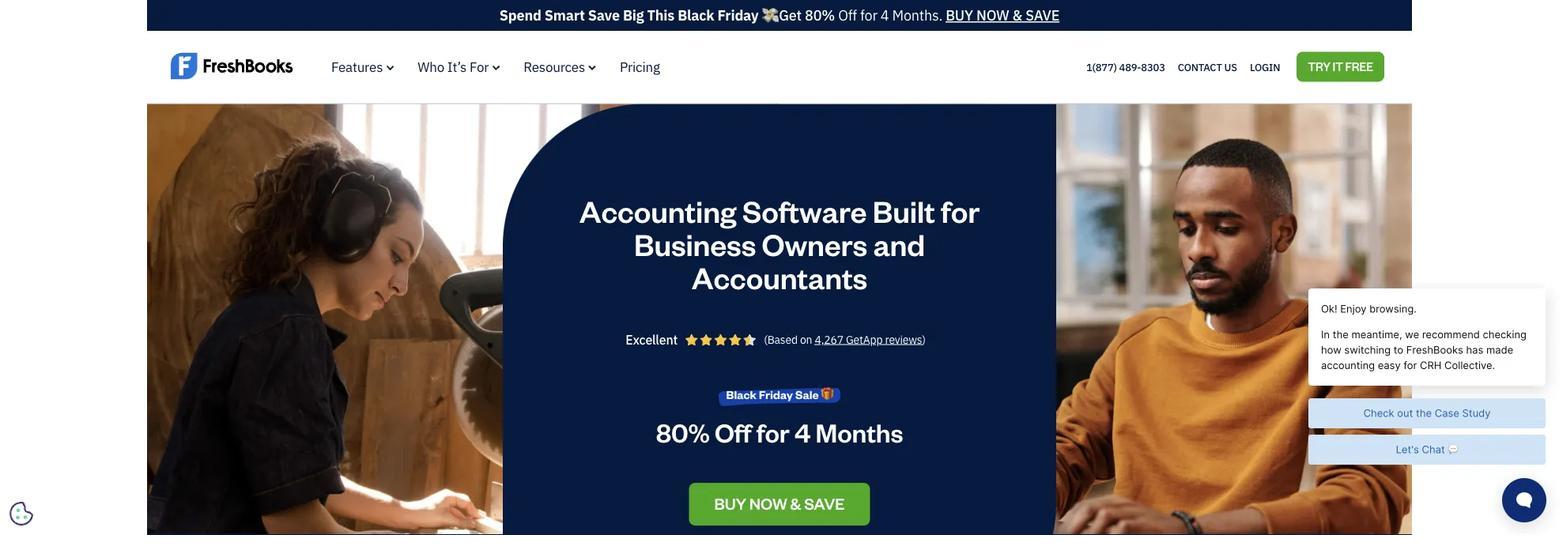 Task type: describe. For each thing, give the bounding box(es) containing it.
software
[[743, 191, 867, 230]]

us
[[1225, 60, 1238, 74]]

0 horizontal spatial save
[[805, 493, 845, 514]]

1 vertical spatial 80%
[[656, 416, 710, 449]]

resources
[[524, 58, 585, 76]]

contact us link
[[1178, 57, 1238, 77]]

0 horizontal spatial off
[[715, 416, 752, 449]]

on
[[801, 332, 813, 347]]

spend
[[500, 6, 542, 25]]

pricing link
[[620, 58, 660, 76]]

black
[[678, 6, 715, 25]]

business
[[634, 224, 756, 263]]

excellent
[[626, 332, 678, 348]]

💸
[[762, 6, 776, 25]]

for inside accounting software built for business owners and accountants
[[941, 191, 980, 230]]

big
[[623, 6, 644, 25]]

free
[[1346, 59, 1374, 74]]

months.
[[893, 6, 943, 25]]

1(877) 489-8303 link
[[1087, 60, 1166, 74]]

try it free
[[1309, 59, 1374, 74]]

accounting software built for business owners and accountants
[[580, 191, 980, 296]]

get
[[779, 6, 802, 25]]

(based on 4,267 getapp reviews )
[[764, 332, 926, 347]]

1 horizontal spatial save
[[1026, 6, 1060, 25]]

1 horizontal spatial buy
[[946, 6, 974, 25]]

freshbooks logo image
[[171, 51, 293, 81]]

accounting
[[580, 191, 737, 230]]

star rating image
[[686, 334, 756, 346]]

contact
[[1178, 60, 1223, 74]]

1 vertical spatial now
[[750, 493, 788, 514]]

smart
[[545, 6, 585, 25]]

months
[[816, 416, 904, 449]]

0 horizontal spatial for
[[757, 416, 790, 449]]

0 vertical spatial 80%
[[805, 6, 835, 25]]

accountants
[[692, 258, 868, 296]]

0 vertical spatial for
[[861, 6, 878, 25]]

built
[[873, 191, 936, 230]]

friday
[[718, 6, 759, 25]]

getapp
[[846, 332, 883, 347]]

1 vertical spatial &
[[790, 493, 802, 514]]

try it free link
[[1297, 52, 1385, 82]]



Task type: vqa. For each thing, say whether or not it's contained in the screenshot.
it
yes



Task type: locate. For each thing, give the bounding box(es) containing it.
reviews
[[886, 332, 923, 347]]

it's
[[448, 58, 467, 76]]

4,267 getapp reviews link
[[815, 332, 923, 347]]

0 vertical spatial off
[[839, 6, 857, 25]]

0 horizontal spatial &
[[790, 493, 802, 514]]

1 horizontal spatial buy now & save link
[[946, 6, 1060, 25]]

save
[[588, 6, 620, 25]]

1(877)
[[1087, 60, 1117, 74]]

8303
[[1142, 60, 1166, 74]]

for right 'built'
[[941, 191, 980, 230]]

for left the months.
[[861, 6, 878, 25]]

&
[[1013, 6, 1023, 25], [790, 493, 802, 514]]

spend smart save big this black friday 💸 get 80% off for 4 months. buy now & save
[[500, 6, 1060, 25]]

this
[[647, 6, 675, 25]]

1(877) 489-8303
[[1087, 60, 1166, 74]]

0 vertical spatial buy now & save link
[[946, 6, 1060, 25]]

1 vertical spatial off
[[715, 416, 752, 449]]

for
[[470, 58, 489, 76]]

now right the months.
[[977, 6, 1010, 25]]

1 horizontal spatial 4
[[881, 6, 889, 25]]

1 vertical spatial buy now & save link
[[689, 483, 870, 526]]

who
[[418, 58, 445, 76]]

1 vertical spatial 4
[[795, 416, 811, 449]]

features
[[331, 58, 383, 76]]

0 horizontal spatial 80%
[[656, 416, 710, 449]]

off right get
[[839, 6, 857, 25]]

features link
[[331, 58, 394, 76]]

1 horizontal spatial now
[[977, 6, 1010, 25]]

buy
[[946, 6, 974, 25], [715, 493, 747, 514]]

0 vertical spatial now
[[977, 6, 1010, 25]]

contact us
[[1178, 60, 1238, 74]]

login
[[1251, 60, 1281, 74]]

0 horizontal spatial now
[[750, 493, 788, 514]]

1 horizontal spatial for
[[861, 6, 878, 25]]

489-
[[1120, 60, 1142, 74]]

resources link
[[524, 58, 596, 76]]

4
[[881, 6, 889, 25], [795, 416, 811, 449]]

buy now & save
[[715, 493, 845, 514]]

0 vertical spatial save
[[1026, 6, 1060, 25]]

)
[[923, 332, 926, 347]]

and
[[874, 224, 926, 263]]

who it's for
[[418, 58, 489, 76]]

80% off for 4 months
[[656, 416, 904, 449]]

campaign label image
[[719, 382, 841, 407]]

cookie consent banner dialog
[[12, 341, 249, 524]]

now
[[977, 6, 1010, 25], [750, 493, 788, 514]]

it
[[1333, 59, 1344, 74]]

1 horizontal spatial 80%
[[805, 6, 835, 25]]

cookie preferences image
[[9, 502, 33, 526]]

0 vertical spatial &
[[1013, 6, 1023, 25]]

login link
[[1251, 57, 1281, 77]]

1 horizontal spatial &
[[1013, 6, 1023, 25]]

(based
[[764, 332, 798, 347]]

for
[[861, 6, 878, 25], [941, 191, 980, 230], [757, 416, 790, 449]]

off
[[839, 6, 857, 25], [715, 416, 752, 449]]

save
[[1026, 6, 1060, 25], [805, 493, 845, 514]]

1 vertical spatial for
[[941, 191, 980, 230]]

who it's for link
[[418, 58, 500, 76]]

now down 80% off for 4 months
[[750, 493, 788, 514]]

for down campaign label image
[[757, 416, 790, 449]]

4 left the months.
[[881, 6, 889, 25]]

80%
[[805, 6, 835, 25], [656, 416, 710, 449]]

0 horizontal spatial buy now & save link
[[689, 483, 870, 526]]

4,267
[[815, 332, 844, 347]]

try
[[1309, 59, 1331, 74]]

2 vertical spatial for
[[757, 416, 790, 449]]

4 down campaign label image
[[795, 416, 811, 449]]

owners
[[762, 224, 868, 263]]

buy now & save link
[[946, 6, 1060, 25], [689, 483, 870, 526]]

0 vertical spatial 4
[[881, 6, 889, 25]]

1 vertical spatial buy
[[715, 493, 747, 514]]

0 horizontal spatial buy
[[715, 493, 747, 514]]

off down campaign label image
[[715, 416, 752, 449]]

1 vertical spatial save
[[805, 493, 845, 514]]

2 horizontal spatial for
[[941, 191, 980, 230]]

1 horizontal spatial off
[[839, 6, 857, 25]]

pricing
[[620, 58, 660, 76]]

0 horizontal spatial 4
[[795, 416, 811, 449]]

0 vertical spatial buy
[[946, 6, 974, 25]]



